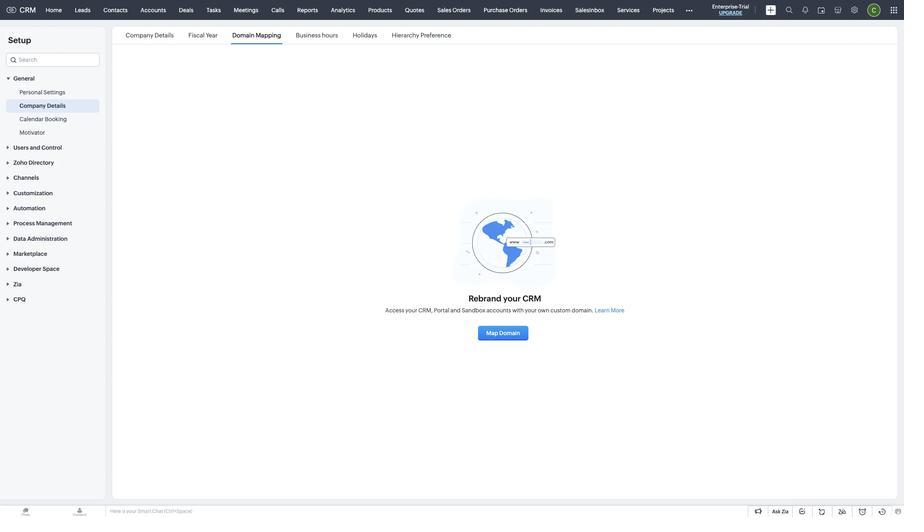 Task type: describe. For each thing, give the bounding box(es) containing it.
your left own
[[525, 307, 537, 314]]

meetings
[[234, 7, 259, 13]]

profile image
[[868, 3, 881, 16]]

crm link
[[7, 6, 36, 14]]

channels
[[13, 175, 39, 181]]

ask zia
[[773, 509, 789, 515]]

analytics
[[331, 7, 356, 13]]

chats image
[[0, 506, 51, 517]]

crm,
[[419, 307, 433, 314]]

Search text field
[[7, 53, 99, 66]]

your right the is
[[127, 509, 137, 514]]

zia button
[[0, 276, 106, 292]]

learn
[[595, 307, 610, 314]]

automation
[[13, 205, 45, 212]]

projects link
[[647, 0, 681, 20]]

sales
[[438, 7, 452, 13]]

reports
[[298, 7, 318, 13]]

calendar
[[20, 116, 44, 123]]

hierarchy preference
[[392, 32, 452, 39]]

purchase
[[484, 7, 509, 13]]

home
[[46, 7, 62, 13]]

automation button
[[0, 200, 106, 216]]

leads link
[[68, 0, 97, 20]]

general button
[[0, 71, 106, 86]]

profile element
[[863, 0, 886, 20]]

deals
[[179, 7, 194, 13]]

domain mapping link
[[231, 32, 283, 39]]

data administration button
[[0, 231, 106, 246]]

general
[[13, 75, 35, 82]]

channels button
[[0, 170, 106, 185]]

customization
[[13, 190, 53, 196]]

home link
[[39, 0, 68, 20]]

data
[[13, 236, 26, 242]]

search image
[[787, 7, 793, 13]]

contacts image
[[54, 506, 105, 517]]

fiscal year link
[[187, 32, 219, 39]]

management
[[36, 220, 72, 227]]

1 horizontal spatial zia
[[782, 509, 789, 515]]

rebrand your crm access your crm, portal and sandbox accounts with your own custom domain. learn more
[[386, 294, 625, 314]]

invoices
[[541, 7, 563, 13]]

developer
[[13, 266, 41, 272]]

create menu image
[[767, 5, 777, 15]]

sandbox
[[462, 307, 486, 314]]

smart
[[138, 509, 151, 514]]

enterprise-
[[713, 4, 740, 10]]

orders for sales orders
[[453, 7, 471, 13]]

own
[[538, 307, 550, 314]]

map domain
[[487, 330, 521, 336]]

marketplace
[[13, 251, 47, 257]]

and inside rebrand your crm access your crm, portal and sandbox accounts with your own custom domain. learn more
[[451, 307, 461, 314]]

deals link
[[173, 0, 200, 20]]

trial
[[740, 4, 750, 10]]

more
[[612, 307, 625, 314]]

settings
[[43, 89, 65, 96]]

control
[[42, 144, 62, 151]]

accounts
[[487, 307, 512, 314]]

cpq
[[13, 296, 26, 303]]

fiscal year
[[189, 32, 218, 39]]

calendar booking
[[20, 116, 67, 123]]

salesinbox link
[[569, 0, 611, 20]]

here is your smart chat (ctrl+space)
[[110, 509, 192, 514]]

chat
[[152, 509, 163, 514]]

details inside list
[[155, 32, 174, 39]]

your left the crm,
[[406, 307, 418, 314]]

contacts link
[[97, 0, 134, 20]]

developer space
[[13, 266, 60, 272]]

customization button
[[0, 185, 106, 200]]

0 vertical spatial company details link
[[125, 32, 175, 39]]

space
[[43, 266, 60, 272]]

mapping
[[256, 32, 281, 39]]

marketplace button
[[0, 246, 106, 261]]

domain inside the map domain button
[[500, 330, 521, 336]]

calendar image
[[819, 7, 826, 13]]

holidays link
[[352, 32, 379, 39]]

calendar booking link
[[20, 115, 67, 123]]

motivator link
[[20, 129, 45, 137]]

business hours link
[[295, 32, 340, 39]]

tasks link
[[200, 0, 228, 20]]

rebrand
[[469, 294, 502, 303]]

process management
[[13, 220, 72, 227]]

products
[[369, 7, 392, 13]]

personal settings
[[20, 89, 65, 96]]

accounts link
[[134, 0, 173, 20]]

domain mapping
[[233, 32, 281, 39]]

holidays
[[353, 32, 378, 39]]

users
[[13, 144, 29, 151]]

ask
[[773, 509, 781, 515]]

and inside users and control 'dropdown button'
[[30, 144, 40, 151]]

Other Modules field
[[681, 3, 699, 16]]



Task type: locate. For each thing, give the bounding box(es) containing it.
motivator
[[20, 130, 45, 136]]

company details inside general region
[[20, 103, 66, 109]]

domain right the map
[[500, 330, 521, 336]]

zia
[[13, 281, 22, 288], [782, 509, 789, 515]]

contacts
[[104, 7, 128, 13]]

zoho directory button
[[0, 155, 106, 170]]

list
[[118, 26, 459, 44]]

hierarchy
[[392, 32, 420, 39]]

1 vertical spatial details
[[47, 103, 66, 109]]

invoices link
[[534, 0, 569, 20]]

zoho
[[13, 160, 27, 166]]

meetings link
[[228, 0, 265, 20]]

here
[[110, 509, 121, 514]]

0 vertical spatial and
[[30, 144, 40, 151]]

(ctrl+space)
[[164, 509, 192, 514]]

crm
[[20, 6, 36, 14], [523, 294, 542, 303]]

zoho directory
[[13, 160, 54, 166]]

0 vertical spatial domain
[[233, 32, 255, 39]]

preference
[[421, 32, 452, 39]]

data administration
[[13, 236, 68, 242]]

and right the "portal"
[[451, 307, 461, 314]]

and
[[30, 144, 40, 151], [451, 307, 461, 314]]

1 horizontal spatial crm
[[523, 294, 542, 303]]

year
[[206, 32, 218, 39]]

access
[[386, 307, 405, 314]]

1 horizontal spatial company details link
[[125, 32, 175, 39]]

0 horizontal spatial domain
[[233, 32, 255, 39]]

1 horizontal spatial company
[[126, 32, 154, 39]]

1 vertical spatial company
[[20, 103, 46, 109]]

salesinbox
[[576, 7, 605, 13]]

services link
[[611, 0, 647, 20]]

reports link
[[291, 0, 325, 20]]

quotes link
[[399, 0, 431, 20]]

with
[[513, 307, 524, 314]]

portal
[[434, 307, 450, 314]]

domain.
[[572, 307, 594, 314]]

orders
[[453, 7, 471, 13], [510, 7, 528, 13]]

1 horizontal spatial orders
[[510, 7, 528, 13]]

0 horizontal spatial crm
[[20, 6, 36, 14]]

sales orders link
[[431, 0, 478, 20]]

company details link down accounts
[[125, 32, 175, 39]]

your up with
[[504, 294, 521, 303]]

personal settings link
[[20, 88, 65, 97]]

domain left mapping
[[233, 32, 255, 39]]

1 vertical spatial zia
[[782, 509, 789, 515]]

details inside company details link
[[47, 103, 66, 109]]

crm left home
[[20, 6, 36, 14]]

list containing company details
[[118, 26, 459, 44]]

zia right ask at the right of the page
[[782, 509, 789, 515]]

0 vertical spatial company
[[126, 32, 154, 39]]

0 vertical spatial company details
[[126, 32, 174, 39]]

1 orders from the left
[[453, 7, 471, 13]]

company
[[126, 32, 154, 39], [20, 103, 46, 109]]

0 horizontal spatial zia
[[13, 281, 22, 288]]

search element
[[782, 0, 798, 20]]

users and control button
[[0, 140, 106, 155]]

projects
[[653, 7, 675, 13]]

0 horizontal spatial and
[[30, 144, 40, 151]]

crm up own
[[523, 294, 542, 303]]

company details link
[[125, 32, 175, 39], [20, 102, 66, 110]]

signals element
[[798, 0, 814, 20]]

setup
[[8, 35, 31, 45]]

1 horizontal spatial details
[[155, 32, 174, 39]]

1 horizontal spatial company details
[[126, 32, 174, 39]]

process management button
[[0, 216, 106, 231]]

business hours
[[296, 32, 338, 39]]

company down accounts
[[126, 32, 154, 39]]

create menu element
[[762, 0, 782, 20]]

company details inside list
[[126, 32, 174, 39]]

0 vertical spatial zia
[[13, 281, 22, 288]]

1 vertical spatial company details
[[20, 103, 66, 109]]

process
[[13, 220, 35, 227]]

quotes
[[405, 7, 425, 13]]

analytics link
[[325, 0, 362, 20]]

business
[[296, 32, 321, 39]]

is
[[122, 509, 126, 514]]

cpq button
[[0, 292, 106, 307]]

1 vertical spatial company details link
[[20, 102, 66, 110]]

details up booking
[[47, 103, 66, 109]]

0 horizontal spatial company details
[[20, 103, 66, 109]]

orders right sales
[[453, 7, 471, 13]]

company details down personal settings link on the left of page
[[20, 103, 66, 109]]

details down accounts link
[[155, 32, 174, 39]]

products link
[[362, 0, 399, 20]]

your
[[504, 294, 521, 303], [406, 307, 418, 314], [525, 307, 537, 314], [127, 509, 137, 514]]

tasks
[[207, 7, 221, 13]]

signals image
[[803, 7, 809, 13]]

developer space button
[[0, 261, 106, 276]]

map domain button
[[479, 326, 529, 340]]

and right users
[[30, 144, 40, 151]]

enterprise-trial upgrade
[[713, 4, 750, 16]]

1 vertical spatial domain
[[500, 330, 521, 336]]

company details down accounts
[[126, 32, 174, 39]]

company details link down personal settings link on the left of page
[[20, 102, 66, 110]]

personal
[[20, 89, 42, 96]]

booking
[[45, 116, 67, 123]]

company inside general region
[[20, 103, 46, 109]]

calls link
[[265, 0, 291, 20]]

calls
[[272, 7, 285, 13]]

crm inside rebrand your crm access your crm, portal and sandbox accounts with your own custom domain. learn more
[[523, 294, 542, 303]]

users and control
[[13, 144, 62, 151]]

0 vertical spatial crm
[[20, 6, 36, 14]]

0 horizontal spatial company
[[20, 103, 46, 109]]

purchase orders link
[[478, 0, 534, 20]]

0 horizontal spatial details
[[47, 103, 66, 109]]

purchase orders
[[484, 7, 528, 13]]

details
[[155, 32, 174, 39], [47, 103, 66, 109]]

general region
[[0, 86, 106, 140]]

hierarchy preference link
[[391, 32, 453, 39]]

orders right purchase
[[510, 7, 528, 13]]

directory
[[29, 160, 54, 166]]

company up 'calendar' at the top of the page
[[20, 103, 46, 109]]

orders for purchase orders
[[510, 7, 528, 13]]

company details
[[126, 32, 174, 39], [20, 103, 66, 109]]

leads
[[75, 7, 91, 13]]

administration
[[27, 236, 68, 242]]

upgrade
[[720, 10, 743, 16]]

zia inside dropdown button
[[13, 281, 22, 288]]

0 horizontal spatial orders
[[453, 7, 471, 13]]

1 horizontal spatial and
[[451, 307, 461, 314]]

1 horizontal spatial domain
[[500, 330, 521, 336]]

0 horizontal spatial company details link
[[20, 102, 66, 110]]

None field
[[6, 53, 100, 67]]

map
[[487, 330, 499, 336]]

sales orders
[[438, 7, 471, 13]]

1 vertical spatial and
[[451, 307, 461, 314]]

zia up "cpq"
[[13, 281, 22, 288]]

1 vertical spatial crm
[[523, 294, 542, 303]]

0 vertical spatial details
[[155, 32, 174, 39]]

hours
[[322, 32, 338, 39]]

2 orders from the left
[[510, 7, 528, 13]]



Task type: vqa. For each thing, say whether or not it's contained in the screenshot.
The Chau Kitzman (Sample) link
no



